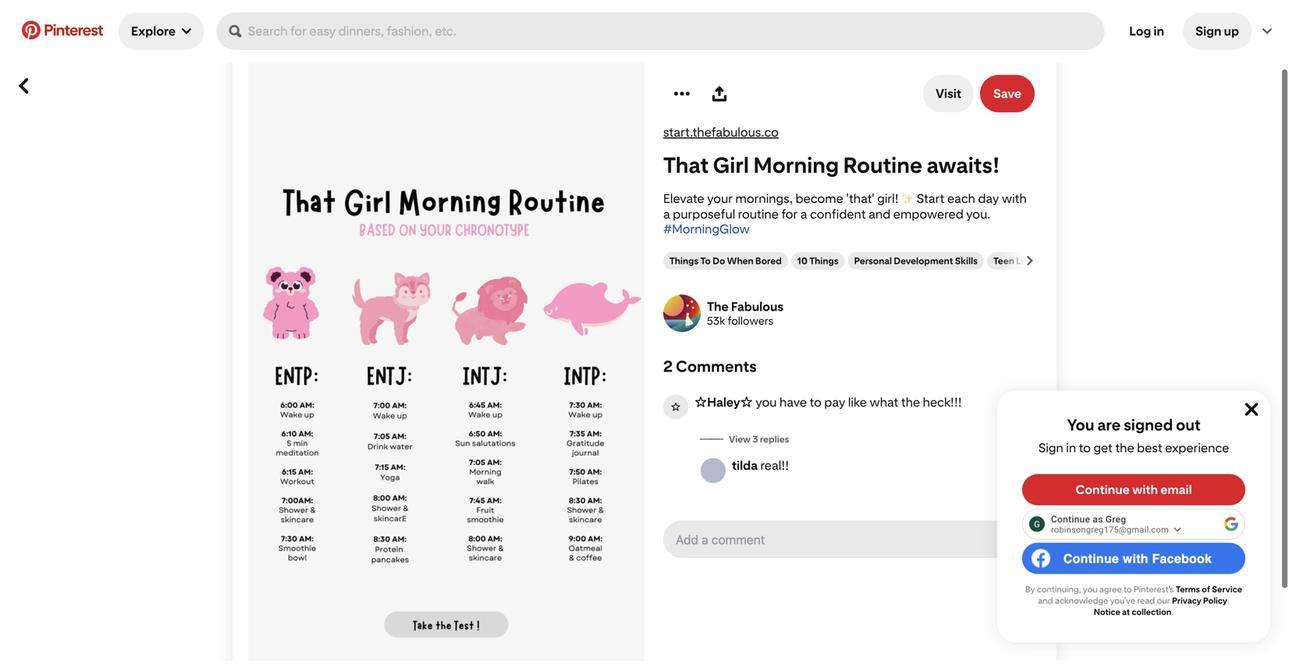 Task type: describe. For each thing, give the bounding box(es) containing it.
awaits!
[[927, 152, 1000, 178]]

sign up
[[1196, 24, 1239, 39]]

explore
[[131, 24, 176, 39]]

explore button
[[118, 12, 204, 50]]

start
[[917, 191, 945, 206]]

privacy
[[1172, 596, 1202, 606]]

things to do when bored link
[[670, 255, 782, 267]]

personal development skills link
[[854, 255, 978, 267]]

pinterest
[[44, 21, 103, 39]]

you've
[[1110, 596, 1136, 606]]

continue for continue with facebook
[[1071, 551, 1126, 565]]

read
[[1137, 596, 1155, 606]]

get
[[1094, 441, 1113, 455]]

pinterest button
[[12, 21, 112, 42]]

visit
[[936, 86, 962, 101]]

at
[[1122, 607, 1130, 617]]

development
[[894, 255, 953, 267]]

0 vertical spatial to
[[810, 395, 822, 410]]

53k
[[707, 314, 725, 327]]

you.
[[966, 207, 991, 222]]

the
[[707, 299, 729, 314]]

3
[[753, 434, 758, 445]]

for
[[782, 207, 798, 222]]

☆haley☆ link
[[695, 395, 753, 410]]

day
[[978, 191, 999, 206]]

continue with email button
[[1022, 474, 1246, 505]]

0 vertical spatial you
[[756, 395, 777, 410]]

view
[[729, 434, 751, 445]]

0 horizontal spatial the
[[901, 395, 920, 410]]

☆haley☆ image
[[663, 395, 688, 420]]

Search text field
[[248, 12, 1098, 50]]

log in button
[[1117, 12, 1177, 50]]

1 a from the left
[[663, 207, 670, 222]]

with for continue with facebook
[[1129, 551, 1156, 565]]

signed
[[1124, 416, 1173, 434]]

2 comments
[[663, 357, 757, 376]]

by continuing, you agree to pinterest's terms of service and acknowledge you've read our privacy policy . notice at collection .
[[1026, 584, 1243, 617]]

the fabulous 53k followers
[[707, 299, 784, 327]]

sign up button
[[1183, 12, 1252, 50]]

tilda link
[[732, 458, 758, 473]]

teen life hacks
[[994, 255, 1061, 267]]

search icon image
[[229, 25, 242, 37]]

start.thefabulous.co button
[[663, 125, 779, 140]]

confident
[[810, 207, 866, 222]]

the fabulous link
[[707, 299, 784, 314]]

up
[[1224, 24, 1239, 39]]

2 things from the left
[[810, 255, 839, 267]]

#morningglow
[[663, 222, 750, 236]]

real!!
[[761, 458, 789, 473]]

are
[[1098, 416, 1121, 434]]

experience
[[1165, 441, 1230, 455]]

scroll image
[[1026, 256, 1035, 265]]

0 vertical spatial .
[[1228, 596, 1230, 606]]

elevate
[[663, 191, 705, 206]]

tilda
[[732, 458, 758, 473]]

save
[[993, 86, 1022, 101]]

personal
[[854, 255, 892, 267]]

life
[[1016, 255, 1033, 267]]

fabulous
[[731, 299, 784, 314]]

purposeful
[[673, 207, 735, 222]]

✨
[[902, 191, 914, 206]]

'that'
[[846, 191, 875, 206]]

acknowledge
[[1055, 596, 1109, 606]]

like
[[848, 395, 867, 410]]

routine
[[738, 207, 779, 222]]

privacy policy link
[[1172, 596, 1228, 606]]

facebook image
[[1034, 553, 1049, 568]]

policy
[[1203, 596, 1228, 606]]

Add a comment field
[[676, 532, 991, 547]]

pay
[[824, 395, 846, 410]]

pinterest's
[[1134, 584, 1174, 594]]

#morningglow link
[[663, 222, 750, 236]]

have
[[780, 395, 807, 410]]

tilda real!!
[[732, 458, 789, 473]]

2 a from the left
[[801, 207, 808, 222]]

10 things link
[[798, 255, 839, 267]]



Task type: vqa. For each thing, say whether or not it's contained in the screenshot.
Tune your home feed
no



Task type: locate. For each thing, give the bounding box(es) containing it.
mornings,
[[736, 191, 793, 206]]

pinterest link
[[12, 21, 112, 39]]

do
[[713, 255, 725, 267]]

best
[[1137, 441, 1163, 455]]

1 vertical spatial and
[[1038, 596, 1053, 606]]

continue for continue with email
[[1076, 482, 1130, 497]]

😃
[[1010, 528, 1029, 550]]

☆haley☆
[[695, 395, 753, 410]]

with
[[1002, 191, 1027, 206], [1132, 482, 1158, 497], [1129, 551, 1156, 565]]

with right day
[[1002, 191, 1027, 206]]

the right the what in the right bottom of the page
[[901, 395, 920, 410]]

.
[[1228, 596, 1230, 606], [1172, 607, 1174, 617]]

continue
[[1076, 482, 1130, 497], [1071, 551, 1126, 565]]

1 horizontal spatial sign
[[1196, 24, 1222, 39]]

0 horizontal spatial you
[[756, 395, 777, 410]]

personal development skills
[[854, 255, 978, 267]]

and down continuing,
[[1038, 596, 1053, 606]]

with inside button
[[1132, 482, 1158, 497]]

comments
[[676, 357, 757, 376]]

to
[[810, 395, 822, 410], [1079, 441, 1091, 455], [1124, 584, 1132, 594]]

things right 10
[[810, 255, 839, 267]]

each
[[948, 191, 976, 206]]

continue down the get
[[1076, 482, 1130, 497]]

⎯⎯ view 3 replies
[[701, 432, 789, 445]]

facebook
[[1159, 551, 1218, 565]]

that
[[663, 152, 709, 178]]

0 horizontal spatial .
[[1172, 607, 1174, 617]]

continue with email
[[1076, 482, 1192, 497]]

1 horizontal spatial in
[[1154, 24, 1165, 39]]

☆haley☆ you have to pay like what the heck!!!
[[695, 395, 962, 410]]

bored
[[756, 255, 782, 267]]

in right log
[[1154, 24, 1165, 39]]

a right for
[[801, 207, 808, 222]]

notice at collection link
[[1094, 607, 1172, 617]]

0 horizontal spatial in
[[1066, 441, 1076, 455]]

by
[[1026, 584, 1035, 594]]

1 vertical spatial you
[[1083, 584, 1098, 594]]

you left have
[[756, 395, 777, 410]]

1 vertical spatial continue
[[1071, 551, 1126, 565]]

0 vertical spatial continue
[[1076, 482, 1130, 497]]

1 horizontal spatial .
[[1228, 596, 1230, 606]]

you
[[1067, 416, 1095, 434]]

0 vertical spatial and
[[869, 207, 891, 222]]

continue with facebook
[[1071, 551, 1218, 565]]

continue up agree
[[1071, 551, 1126, 565]]

with inside elevate your mornings, become 'that' girl! ✨ start each day with a purposeful routine for a confident and empowered you. #morningglow
[[1002, 191, 1027, 206]]

elevate your mornings, become 'that' girl! ✨ start each day with a purposeful routine for a confident and empowered you. #morningglow
[[663, 191, 1027, 236]]

1 vertical spatial in
[[1066, 441, 1076, 455]]

out
[[1176, 416, 1201, 434]]

to inside you are signed out sign in to get the best experience
[[1079, 441, 1091, 455]]

skills
[[955, 255, 978, 267]]

the inside you are signed out sign in to get the best experience
[[1116, 441, 1135, 455]]

and inside by continuing, you agree to pinterest's terms of service and acknowledge you've read our privacy policy . notice at collection .
[[1038, 596, 1053, 606]]

continue with facebook button
[[1022, 543, 1246, 574]]

empowered
[[894, 207, 964, 222]]

in inside log in button
[[1154, 24, 1165, 39]]

sign inside button
[[1196, 24, 1222, 39]]

0 horizontal spatial and
[[869, 207, 891, 222]]

teen
[[994, 255, 1015, 267]]

fabulousapp image
[[663, 295, 701, 332]]

. down the "privacy"
[[1172, 607, 1174, 617]]

1 vertical spatial sign
[[1039, 441, 1064, 455]]

when
[[727, 255, 754, 267]]

heck!!!
[[923, 395, 962, 410]]

0 vertical spatial the
[[901, 395, 920, 410]]

with up pinterest's
[[1129, 551, 1156, 565]]

with inside button
[[1129, 551, 1156, 565]]

start.thefabulous.co
[[663, 125, 779, 140]]

1 things from the left
[[670, 255, 699, 267]]

notice
[[1094, 607, 1121, 617]]

routine
[[843, 152, 923, 178]]

0 vertical spatial sign
[[1196, 24, 1222, 39]]

to up you've
[[1124, 584, 1132, 594]]

in
[[1154, 24, 1165, 39], [1066, 441, 1076, 455]]

terms
[[1176, 584, 1200, 594]]

and down the girl!
[[869, 207, 891, 222]]

1 horizontal spatial the
[[1116, 441, 1135, 455]]

continue inside button
[[1076, 482, 1130, 497]]

of
[[1202, 584, 1211, 594]]

things left to
[[670, 255, 699, 267]]

1 vertical spatial to
[[1079, 441, 1091, 455]]

followers
[[728, 314, 774, 327]]

save button
[[980, 75, 1035, 112]]

to left the get
[[1079, 441, 1091, 455]]

and
[[869, 207, 891, 222], [1038, 596, 1053, 606]]

1 horizontal spatial and
[[1038, 596, 1053, 606]]

terms of service link
[[1176, 584, 1243, 594]]

girl
[[713, 152, 749, 178]]

sign inside you are signed out sign in to get the best experience
[[1039, 441, 1064, 455]]

1 horizontal spatial a
[[801, 207, 808, 222]]

. down service
[[1228, 596, 1230, 606]]

replies
[[760, 434, 789, 445]]

1 vertical spatial .
[[1172, 607, 1174, 617]]

morning
[[754, 152, 839, 178]]

visit button
[[923, 75, 974, 112]]

2
[[663, 357, 673, 376]]

0 horizontal spatial sign
[[1039, 441, 1064, 455]]

pinterest image
[[22, 21, 41, 39]]

⎯⎯
[[701, 432, 723, 445]]

elevate your mornings, become 'that' girl! ✨ start each day with a purposeful routine for a confident and empowered you. #morningglow things to do when bored, 10 things, personal development skills, teen life hacks, new year new me, glow up tips, self care activities, self improvement tips, me time image
[[248, 31, 645, 661], [248, 31, 645, 661]]

log in
[[1130, 24, 1165, 39]]

that girl morning routine awaits!
[[663, 152, 1000, 178]]

you inside by continuing, you agree to pinterest's terms of service and acknowledge you've read our privacy policy . notice at collection .
[[1083, 584, 1098, 594]]

things to do when bored
[[670, 255, 782, 267]]

hacks
[[1034, 255, 1061, 267]]

in inside you are signed out sign in to get the best experience
[[1066, 441, 1076, 455]]

become
[[796, 191, 844, 206]]

service
[[1212, 584, 1243, 594]]

a down elevate
[[663, 207, 670, 222]]

you
[[756, 395, 777, 410], [1083, 584, 1098, 594]]

2 vertical spatial to
[[1124, 584, 1132, 594]]

sign left the get
[[1039, 441, 1064, 455]]

collection
[[1132, 607, 1172, 617]]

2 horizontal spatial to
[[1124, 584, 1132, 594]]

teen life hacks link
[[994, 255, 1061, 267]]

0 horizontal spatial things
[[670, 255, 699, 267]]

sign left "up"
[[1196, 24, 1222, 39]]

log
[[1130, 24, 1151, 39]]

to left pay
[[810, 395, 822, 410]]

1 horizontal spatial things
[[810, 255, 839, 267]]

continue inside button
[[1071, 551, 1126, 565]]

0 horizontal spatial to
[[810, 395, 822, 410]]

0 vertical spatial in
[[1154, 24, 1165, 39]]

0 vertical spatial with
[[1002, 191, 1027, 206]]

the
[[901, 395, 920, 410], [1116, 441, 1135, 455]]

1 vertical spatial with
[[1132, 482, 1158, 497]]

0 horizontal spatial a
[[663, 207, 670, 222]]

1 horizontal spatial to
[[1079, 441, 1091, 455]]

with for continue with email
[[1132, 482, 1158, 497]]

to
[[701, 255, 711, 267]]

email
[[1161, 482, 1192, 497]]

1 horizontal spatial you
[[1083, 584, 1098, 594]]

1 vertical spatial the
[[1116, 441, 1135, 455]]

our
[[1157, 596, 1170, 606]]

what
[[870, 395, 899, 410]]

agree
[[1100, 584, 1122, 594]]

in down you on the bottom right of the page
[[1066, 441, 1076, 455]]

2 vertical spatial with
[[1129, 551, 1156, 565]]

you are signed out sign in to get the best experience
[[1039, 416, 1230, 455]]

10 things
[[798, 255, 839, 267]]

you up acknowledge
[[1083, 584, 1098, 594]]

the right the get
[[1116, 441, 1135, 455]]

with left email
[[1132, 482, 1158, 497]]

your
[[707, 191, 733, 206]]

to inside by continuing, you agree to pinterest's terms of service and acknowledge you've read our privacy policy . notice at collection .
[[1124, 584, 1132, 594]]

and inside elevate your mornings, become 'that' girl! ✨ start each day with a purposeful routine for a confident and empowered you. #morningglow
[[869, 207, 891, 222]]

tilda image
[[701, 458, 726, 483]]



